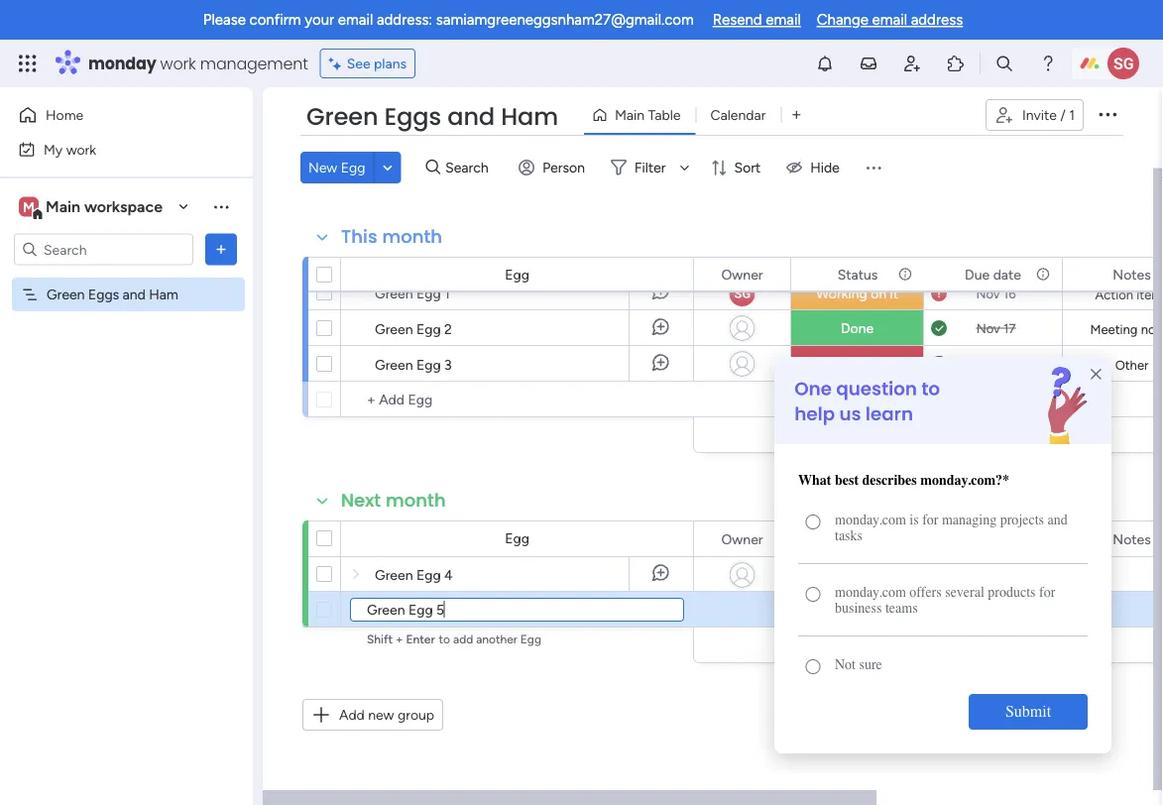 Task type: locate. For each thing, give the bounding box(es) containing it.
invite members image
[[903, 54, 923, 73]]

0 vertical spatial + add egg text field
[[351, 388, 685, 412]]

status
[[838, 266, 878, 283], [838, 531, 878, 548]]

column information image
[[898, 266, 914, 282], [1036, 266, 1052, 282]]

0 vertical spatial owner field
[[717, 263, 768, 285]]

email right the "resend"
[[766, 11, 801, 29]]

0 vertical spatial green eggs and ham
[[307, 100, 559, 133]]

+ Add Egg text field
[[351, 388, 685, 412], [350, 598, 685, 622]]

workspace image
[[19, 196, 39, 218]]

group
[[398, 707, 435, 724]]

1 nov from the top
[[977, 286, 1001, 302]]

and down search in workspace field
[[123, 286, 146, 303]]

16
[[1004, 286, 1017, 302]]

/
[[1061, 107, 1066, 124]]

green eggs and ham inside "list box"
[[47, 286, 178, 303]]

3 nov from the top
[[976, 356, 1000, 372]]

see
[[347, 55, 371, 72]]

green eggs and ham down search in workspace field
[[47, 286, 178, 303]]

1 horizontal spatial work
[[160, 52, 196, 74]]

0 vertical spatial owner
[[722, 266, 764, 283]]

month
[[382, 224, 443, 250], [386, 488, 446, 513]]

green up "green egg 2"
[[375, 285, 413, 302]]

3
[[445, 356, 452, 373]]

0 vertical spatial nov
[[977, 286, 1001, 302]]

options image
[[1096, 102, 1120, 126]]

1 vertical spatial due
[[966, 531, 990, 548]]

1 vertical spatial and
[[123, 286, 146, 303]]

1 notes field from the top
[[1109, 263, 1157, 285]]

main left table
[[615, 107, 645, 124]]

eggs down search in workspace field
[[88, 286, 119, 303]]

and inside the green eggs and ham "list box"
[[123, 286, 146, 303]]

my
[[44, 141, 63, 158]]

started
[[848, 567, 895, 584]]

0 horizontal spatial email
[[338, 11, 373, 29]]

1 horizontal spatial and
[[448, 100, 495, 133]]

Next month field
[[336, 488, 451, 514]]

status up working on it
[[838, 266, 878, 283]]

Search field
[[441, 154, 500, 182]]

nov 17
[[977, 320, 1016, 336]]

1 vertical spatial notes field
[[1109, 528, 1157, 550]]

2 vertical spatial nov
[[976, 356, 1000, 372]]

new
[[309, 159, 338, 176]]

this
[[341, 224, 378, 250]]

invite / 1
[[1023, 107, 1076, 124]]

and up the search 'field'
[[448, 100, 495, 133]]

0 horizontal spatial eggs
[[88, 286, 119, 303]]

2 status field from the top
[[833, 528, 883, 550]]

egg inside button
[[341, 159, 366, 176]]

green egg 1
[[375, 285, 450, 302]]

2 column information image from the left
[[1036, 266, 1052, 282]]

2 notes from the top
[[1114, 531, 1152, 548]]

2 horizontal spatial email
[[873, 11, 908, 29]]

working
[[817, 285, 868, 302]]

eggs inside "list box"
[[88, 286, 119, 303]]

1 vertical spatial status field
[[833, 528, 883, 550]]

1 for invite / 1
[[1070, 107, 1076, 124]]

1 horizontal spatial ham
[[501, 100, 559, 133]]

Owner field
[[717, 263, 768, 285], [717, 528, 768, 550]]

green down search in workspace field
[[47, 286, 85, 303]]

see plans
[[347, 55, 407, 72]]

1 horizontal spatial email
[[766, 11, 801, 29]]

17
[[1004, 320, 1016, 336]]

1 vertical spatial month
[[386, 488, 446, 513]]

please confirm your email address: samiamgreeneggsnham27@gmail.com
[[203, 11, 694, 29]]

1 vertical spatial status
[[838, 531, 878, 548]]

1 vertical spatial owner
[[722, 531, 764, 548]]

1 inside invite / 1 button
[[1070, 107, 1076, 124]]

2 email from the left
[[766, 11, 801, 29]]

month right next
[[386, 488, 446, 513]]

1 status field from the top
[[833, 263, 883, 285]]

done
[[841, 320, 874, 337]]

option
[[0, 277, 253, 281]]

Notes field
[[1109, 263, 1157, 285], [1109, 528, 1157, 550]]

stuck
[[840, 356, 876, 373]]

ham inside field
[[501, 100, 559, 133]]

nov for nov 17
[[977, 320, 1001, 336]]

Search in workspace field
[[42, 238, 166, 261]]

main inside button
[[615, 107, 645, 124]]

1 vertical spatial nov
[[977, 320, 1001, 336]]

it
[[891, 285, 899, 302]]

email
[[338, 11, 373, 29], [766, 11, 801, 29], [873, 11, 908, 29]]

main right workspace image
[[46, 197, 80, 216]]

eggs
[[385, 100, 442, 133], [88, 286, 119, 303]]

2 due from the top
[[966, 531, 990, 548]]

green egg 2
[[375, 320, 452, 337]]

email right change
[[873, 11, 908, 29]]

work right the my
[[66, 141, 96, 158]]

owner for 1st owner "field" from the top
[[722, 266, 764, 283]]

nov for nov 16
[[977, 286, 1001, 302]]

next
[[341, 488, 381, 513]]

0 vertical spatial and
[[448, 100, 495, 133]]

and
[[448, 100, 495, 133], [123, 286, 146, 303]]

0 vertical spatial main
[[615, 107, 645, 124]]

main for main table
[[615, 107, 645, 124]]

person
[[543, 159, 585, 176]]

0 horizontal spatial 1
[[445, 285, 450, 302]]

green
[[307, 100, 378, 133], [375, 285, 413, 302], [47, 286, 85, 303], [375, 320, 413, 337], [375, 356, 413, 373], [375, 567, 413, 583]]

work inside button
[[66, 141, 96, 158]]

0 horizontal spatial main
[[46, 197, 80, 216]]

1 horizontal spatial eggs
[[385, 100, 442, 133]]

filter
[[635, 159, 666, 176]]

nov 18
[[976, 356, 1017, 372]]

1 horizontal spatial green eggs and ham
[[307, 100, 559, 133]]

0 vertical spatial notes field
[[1109, 263, 1157, 285]]

work
[[160, 52, 196, 74], [66, 141, 96, 158]]

v2 done deadline image
[[932, 319, 948, 338]]

0 vertical spatial due
[[966, 266, 990, 283]]

0 vertical spatial due date
[[966, 266, 1022, 283]]

green left "4"
[[375, 567, 413, 583]]

2 owner from the top
[[722, 531, 764, 548]]

0 vertical spatial notes
[[1114, 266, 1152, 283]]

main
[[615, 107, 645, 124], [46, 197, 80, 216]]

0 vertical spatial due date field
[[961, 263, 1027, 285]]

search everything image
[[995, 54, 1015, 73]]

work for my
[[66, 141, 96, 158]]

month right this
[[382, 224, 443, 250]]

my work
[[44, 141, 96, 158]]

1 vertical spatial ham
[[149, 286, 178, 303]]

1 date from the top
[[994, 266, 1022, 283]]

owner for first owner "field" from the bottom of the page
[[722, 531, 764, 548]]

due date
[[966, 266, 1022, 283], [966, 531, 1022, 548]]

green up new egg
[[307, 100, 378, 133]]

0 vertical spatial status field
[[833, 263, 883, 285]]

0 vertical spatial 1
[[1070, 107, 1076, 124]]

2 due date from the top
[[966, 531, 1022, 548]]

1 vertical spatial due date
[[966, 531, 1022, 548]]

this month
[[341, 224, 443, 250]]

1 owner from the top
[[722, 266, 764, 283]]

email right your
[[338, 11, 373, 29]]

notes
[[1114, 266, 1152, 283], [1114, 531, 1152, 548]]

confirm
[[250, 11, 301, 29]]

month for next month
[[386, 488, 446, 513]]

2
[[445, 320, 452, 337]]

nov 16
[[977, 286, 1017, 302]]

main inside workspace selection 'element'
[[46, 197, 80, 216]]

sort
[[735, 159, 761, 176]]

0 vertical spatial status
[[838, 266, 878, 283]]

1 horizontal spatial 1
[[1070, 107, 1076, 124]]

0 vertical spatial month
[[382, 224, 443, 250]]

1 vertical spatial notes
[[1114, 531, 1152, 548]]

management
[[200, 52, 308, 74]]

main for main workspace
[[46, 197, 80, 216]]

1 vertical spatial green eggs and ham
[[47, 286, 178, 303]]

email for resend email
[[766, 11, 801, 29]]

0 vertical spatial eggs
[[385, 100, 442, 133]]

0 vertical spatial ham
[[501, 100, 559, 133]]

1
[[1070, 107, 1076, 124], [445, 285, 450, 302]]

resend
[[713, 11, 763, 29]]

green eggs and ham up v2 search "icon"
[[307, 100, 559, 133]]

nov
[[977, 286, 1001, 302], [977, 320, 1001, 336], [976, 356, 1000, 372]]

green inside field
[[307, 100, 378, 133]]

0 horizontal spatial column information image
[[898, 266, 914, 282]]

work for monday
[[160, 52, 196, 74]]

meeting
[[1091, 321, 1139, 337]]

sam green image
[[1108, 48, 1140, 79]]

green eggs and ham
[[307, 100, 559, 133], [47, 286, 178, 303]]

egg for new egg
[[341, 159, 366, 176]]

Status field
[[833, 263, 883, 285], [833, 528, 883, 550]]

0 vertical spatial work
[[160, 52, 196, 74]]

owner
[[722, 266, 764, 283], [722, 531, 764, 548]]

ham down search in workspace field
[[149, 286, 178, 303]]

1 due from the top
[[966, 266, 990, 283]]

your
[[305, 11, 335, 29]]

Due date field
[[961, 263, 1027, 285], [961, 528, 1027, 550]]

eggs up v2 search "icon"
[[385, 100, 442, 133]]

ham
[[501, 100, 559, 133], [149, 286, 178, 303]]

1 vertical spatial due date field
[[961, 528, 1027, 550]]

green down green egg 1
[[375, 320, 413, 337]]

workspace options image
[[211, 197, 231, 217]]

person button
[[511, 152, 597, 184]]

workspace selection element
[[19, 195, 166, 221]]

2 date from the top
[[994, 531, 1022, 548]]

nov left 16
[[977, 286, 1001, 302]]

date
[[994, 266, 1022, 283], [994, 531, 1022, 548]]

add view image
[[793, 108, 801, 122]]

1 horizontal spatial main
[[615, 107, 645, 124]]

inbox image
[[859, 54, 879, 73]]

main table button
[[584, 99, 696, 131]]

1 vertical spatial eggs
[[88, 286, 119, 303]]

nov left 18
[[976, 356, 1000, 372]]

due date for 1st due date field from the top
[[966, 266, 1022, 283]]

m
[[23, 198, 35, 215]]

0 horizontal spatial green eggs and ham
[[47, 286, 178, 303]]

2 owner field from the top
[[717, 528, 768, 550]]

1 right /
[[1070, 107, 1076, 124]]

status field left "it"
[[833, 263, 883, 285]]

status up not started
[[838, 531, 878, 548]]

egg
[[341, 159, 366, 176], [505, 266, 530, 283], [417, 285, 441, 302], [417, 320, 441, 337], [417, 356, 441, 373], [505, 530, 530, 547], [417, 567, 441, 583]]

0 horizontal spatial ham
[[149, 286, 178, 303]]

add new group button
[[303, 700, 444, 731]]

other
[[1116, 357, 1149, 373]]

nov left 17
[[977, 320, 1001, 336]]

+ add egg text field down 3
[[351, 388, 685, 412]]

Green Eggs and Ham field
[[302, 100, 564, 134]]

ham up person popup button
[[501, 100, 559, 133]]

1 vertical spatial date
[[994, 531, 1022, 548]]

0 horizontal spatial and
[[123, 286, 146, 303]]

1 vertical spatial owner field
[[717, 528, 768, 550]]

4
[[445, 567, 453, 583]]

2 nov from the top
[[977, 320, 1001, 336]]

monday
[[88, 52, 156, 74]]

due
[[966, 266, 990, 283], [966, 531, 990, 548]]

1 horizontal spatial column information image
[[1036, 266, 1052, 282]]

work right monday in the top left of the page
[[160, 52, 196, 74]]

1 due date from the top
[[966, 266, 1022, 283]]

1 vertical spatial main
[[46, 197, 80, 216]]

3 email from the left
[[873, 11, 908, 29]]

1 vertical spatial work
[[66, 141, 96, 158]]

0 horizontal spatial work
[[66, 141, 96, 158]]

address
[[912, 11, 964, 29]]

1 column information image from the left
[[898, 266, 914, 282]]

samiamgreeneggsnham27@gmail.com
[[436, 11, 694, 29]]

1 vertical spatial 1
[[445, 285, 450, 302]]

This month field
[[336, 224, 448, 250]]

next month
[[341, 488, 446, 513]]

1 up '2'
[[445, 285, 450, 302]]

status field up not started
[[833, 528, 883, 550]]

see plans button
[[320, 49, 416, 78]]

egg for green egg 3
[[417, 356, 441, 373]]

0 vertical spatial date
[[994, 266, 1022, 283]]

+ add egg text field down "4"
[[350, 598, 685, 622]]



Task type: describe. For each thing, give the bounding box(es) containing it.
1 notes from the top
[[1114, 266, 1152, 283]]

1 vertical spatial + add egg text field
[[350, 598, 685, 622]]

please
[[203, 11, 246, 29]]

hide
[[811, 159, 840, 176]]

green egg 3
[[375, 356, 452, 373]]

menu image
[[864, 158, 884, 178]]

main workspace
[[46, 197, 163, 216]]

18
[[1004, 356, 1017, 372]]

nov for nov 18
[[976, 356, 1000, 372]]

not
[[821, 567, 845, 584]]

column information image for status
[[898, 266, 914, 282]]

green inside "list box"
[[47, 286, 85, 303]]

workspace
[[84, 197, 163, 216]]

green eggs and ham list box
[[0, 274, 253, 579]]

monday work management
[[88, 52, 308, 74]]

v2 search image
[[426, 157, 441, 179]]

resend email
[[713, 11, 801, 29]]

egg for green egg 2
[[417, 320, 441, 337]]

my work button
[[12, 133, 213, 165]]

plans
[[374, 55, 407, 72]]

new
[[368, 707, 394, 724]]

month for this month
[[382, 224, 443, 250]]

1 owner field from the top
[[717, 263, 768, 285]]

ham inside "list box"
[[149, 286, 178, 303]]

home button
[[12, 99, 213, 131]]

change email address link
[[817, 11, 964, 29]]

resend email link
[[713, 11, 801, 29]]

notifications image
[[816, 54, 835, 73]]

change email address
[[817, 11, 964, 29]]

2 status from the top
[[838, 531, 878, 548]]

calendar button
[[696, 99, 781, 131]]

column information image for due date
[[1036, 266, 1052, 282]]

add
[[339, 707, 365, 724]]

new egg button
[[301, 152, 374, 184]]

date for 1st due date field from the top
[[994, 266, 1022, 283]]

items
[[1137, 287, 1164, 303]]

due for 1st due date field from the top
[[966, 266, 990, 283]]

green eggs and ham inside field
[[307, 100, 559, 133]]

email for change email address
[[873, 11, 908, 29]]

egg for green egg 1
[[417, 285, 441, 302]]

1 for green egg 1
[[445, 285, 450, 302]]

add new group
[[339, 707, 435, 724]]

due for 2nd due date field from the top of the page
[[966, 531, 990, 548]]

action items
[[1096, 287, 1164, 303]]

angle down image
[[383, 160, 393, 175]]

1 email from the left
[[338, 11, 373, 29]]

green down "green egg 2"
[[375, 356, 413, 373]]

help image
[[1039, 54, 1059, 73]]

apps image
[[947, 54, 966, 73]]

main table
[[615, 107, 681, 124]]

on
[[871, 285, 887, 302]]

1 status from the top
[[838, 266, 878, 283]]

2 notes field from the top
[[1109, 528, 1157, 550]]

hide button
[[779, 152, 852, 184]]

action
[[1096, 287, 1134, 303]]

invite
[[1023, 107, 1058, 124]]

date for 2nd due date field from the top of the page
[[994, 531, 1022, 548]]

new egg
[[309, 159, 366, 176]]

green egg 4
[[375, 567, 453, 583]]

filter button
[[603, 152, 697, 184]]

not started
[[821, 567, 895, 584]]

and inside green eggs and ham field
[[448, 100, 495, 133]]

address:
[[377, 11, 433, 29]]

meeting note
[[1091, 321, 1164, 337]]

options image
[[211, 240, 231, 259]]

table
[[648, 107, 681, 124]]

home
[[46, 107, 84, 124]]

working on it
[[817, 285, 899, 302]]

due date for 2nd due date field from the top of the page
[[966, 531, 1022, 548]]

invite / 1 button
[[986, 99, 1084, 131]]

calendar
[[711, 107, 766, 124]]

sort button
[[703, 152, 773, 184]]

arrow down image
[[673, 156, 697, 180]]

eggs inside field
[[385, 100, 442, 133]]

note
[[1142, 321, 1164, 337]]

v2 overdue deadline image
[[932, 284, 948, 303]]

1 due date field from the top
[[961, 263, 1027, 285]]

change
[[817, 11, 869, 29]]

egg for green egg 4
[[417, 567, 441, 583]]

2 due date field from the top
[[961, 528, 1027, 550]]

select product image
[[18, 54, 38, 73]]



Task type: vqa. For each thing, say whether or not it's contained in the screenshot.
the right "Options" Image
yes



